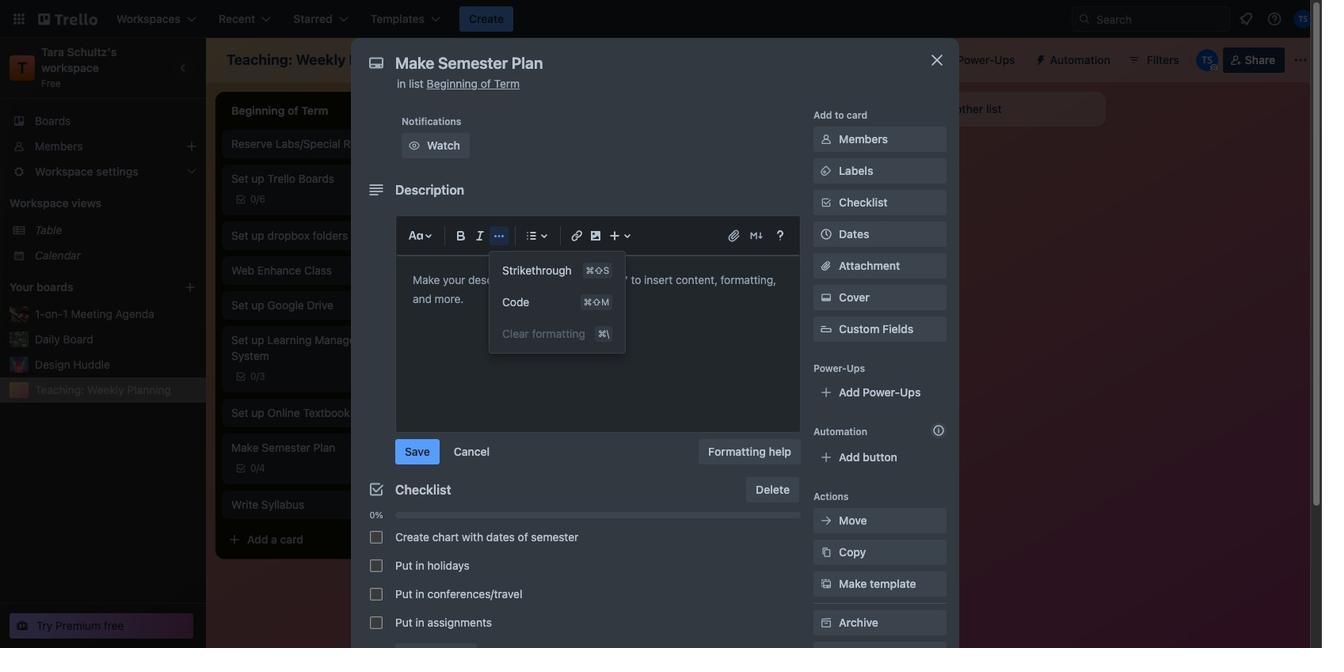 Task type: vqa. For each thing, say whether or not it's contained in the screenshot.
Enhance's Add a card
yes



Task type: locate. For each thing, give the bounding box(es) containing it.
power- right close dialog icon
[[957, 53, 994, 67]]

sm image for labels
[[818, 163, 834, 179]]

up left dropbox
[[251, 229, 264, 242]]

sm image inside checklist link
[[818, 195, 834, 211]]

1 horizontal spatial 1
[[550, 353, 555, 366]]

set for set up online textbook
[[231, 406, 248, 420]]

1 vertical spatial create
[[395, 531, 429, 544]]

1 horizontal spatial add a card
[[472, 422, 528, 436]]

add down custom
[[839, 386, 860, 399]]

checklist down labels
[[839, 196, 888, 209]]

make down chart at the top right of the page
[[681, 223, 709, 236]]

set
[[231, 172, 248, 185], [231, 229, 248, 242], [231, 299, 248, 312], [231, 334, 248, 347], [231, 406, 248, 420]]

sm image left archive
[[818, 616, 834, 631]]

final
[[712, 223, 736, 236], [723, 257, 747, 271]]

1 for on-
[[63, 307, 68, 321]]

exam down view markdown image
[[750, 257, 778, 271]]

1 horizontal spatial automation
[[1050, 53, 1110, 67]]

create for create chart with dates of semester
[[395, 531, 429, 544]]

add button
[[839, 451, 897, 464]]

0 vertical spatial 1
[[63, 307, 68, 321]]

1 vertical spatial card
[[505, 422, 528, 436]]

power- down custom
[[814, 363, 847, 375]]

teaching: right workspace navigation collapse icon
[[227, 51, 293, 68]]

0 vertical spatial create
[[469, 12, 504, 25]]

checklist link
[[814, 190, 947, 215]]

final inside 'link'
[[712, 223, 736, 236]]

1 horizontal spatial power-
[[863, 386, 900, 399]]

drive
[[307, 299, 334, 312]]

up up system
[[251, 334, 264, 347]]

1 horizontal spatial boards
[[298, 172, 334, 185]]

in down create from template… image
[[415, 559, 424, 573]]

0 vertical spatial put
[[395, 559, 412, 573]]

reserve labs/special rooms
[[231, 137, 379, 151]]

1 inside 1-on-1 meeting agenda link
[[63, 307, 68, 321]]

list left beginning
[[409, 77, 424, 90]]

a for assignment
[[496, 422, 502, 436]]

1 vertical spatial power-
[[814, 363, 847, 375]]

add inside button
[[919, 102, 940, 116]]

board
[[63, 333, 93, 346]]

0 vertical spatial list
[[409, 77, 424, 90]]

1 horizontal spatial create
[[469, 12, 504, 25]]

0 vertical spatial add a card
[[472, 422, 528, 436]]

6 left clear
[[484, 317, 490, 329]]

2 horizontal spatial power-
[[957, 53, 994, 67]]

sm image down development
[[818, 195, 834, 211]]

Put in assignments checkbox
[[370, 617, 383, 630]]

a up cancel "button"
[[496, 422, 502, 436]]

set up dropbox folders
[[231, 229, 348, 242]]

0 vertical spatial ups
[[994, 53, 1015, 67]]

class right after
[[485, 229, 512, 242]]

2 vertical spatial put
[[395, 616, 412, 630]]

attachment
[[839, 259, 900, 273]]

1 vertical spatial ups
[[847, 363, 865, 375]]

1 vertical spatial put
[[395, 588, 412, 601]]

workspace inside button
[[476, 53, 535, 67]]

6 inside weekly schedule / 6
[[484, 317, 490, 329]]

class down set up dropbox folders 'link'
[[304, 264, 332, 277]]

1 vertical spatial list
[[986, 102, 1002, 116]]

beginning of term link
[[427, 77, 520, 90]]

open information menu image
[[1267, 11, 1283, 27]]

add a card button up the cancel
[[447, 417, 624, 442]]

0 / 6 down "set up trello boards"
[[250, 193, 265, 205]]

put in assignments
[[395, 616, 492, 630]]

exam inside 'link'
[[739, 223, 766, 236]]

/ down "set up trello boards"
[[256, 193, 259, 205]]

group containing strikethrough
[[490, 255, 625, 350]]

make template link
[[814, 572, 947, 597]]

up for online
[[251, 406, 264, 420]]

1 horizontal spatial 0 / 6
[[475, 250, 490, 262]]

0 left 4
[[250, 463, 256, 475]]

try premium free
[[36, 619, 124, 633]]

sm image left cover
[[818, 290, 834, 306]]

0 / 3
[[250, 371, 265, 383]]

1 vertical spatial add a card button
[[222, 528, 399, 553]]

ups down the fields
[[900, 386, 921, 399]]

ups up add power-ups
[[847, 363, 865, 375]]

set inside 'set up learning management system'
[[231, 334, 248, 347]]

0 vertical spatial final
[[712, 223, 736, 236]]

planning inside "text box"
[[349, 51, 408, 68]]

planning down design huddle link
[[127, 383, 171, 397]]

of left term
[[481, 77, 491, 90]]

0 horizontal spatial power-ups
[[814, 363, 865, 375]]

list
[[409, 77, 424, 90], [986, 102, 1002, 116]]

1 vertical spatial class
[[304, 264, 332, 277]]

5 set from the top
[[231, 406, 248, 420]]

add a card for assignment
[[472, 422, 528, 436]]

put for put in holidays
[[395, 559, 412, 573]]

boards
[[36, 280, 73, 294]]

create for create
[[469, 12, 504, 25]]

0 horizontal spatial add a card
[[247, 533, 303, 547]]

1-
[[35, 307, 45, 321]]

workspace up table
[[10, 196, 69, 210]]

1 horizontal spatial a
[[496, 422, 502, 436]]

card down assignment
[[505, 422, 528, 436]]

add
[[919, 102, 940, 116], [814, 109, 832, 121], [839, 386, 860, 399], [472, 422, 493, 436], [839, 451, 860, 464], [247, 533, 268, 547]]

1-on-1 meeting agenda link
[[35, 307, 196, 322]]

power- inside button
[[957, 53, 994, 67]]

after
[[456, 229, 482, 242]]

workspace
[[476, 53, 535, 67], [10, 196, 69, 210]]

create from template… image
[[856, 293, 868, 306], [631, 423, 643, 436]]

make down copy
[[839, 578, 867, 591]]

put
[[395, 559, 412, 573], [395, 588, 412, 601], [395, 616, 412, 630]]

complete curriculum development chart link
[[681, 171, 865, 203]]

automation up add button on the right bottom of page
[[814, 426, 867, 438]]

schultz's
[[67, 45, 117, 59]]

web
[[231, 264, 254, 277]]

sm image for make template
[[818, 577, 834, 593]]

add a card down write syllabus
[[247, 533, 303, 547]]

1 vertical spatial a
[[271, 533, 277, 547]]

correct final exam link
[[681, 257, 865, 273]]

0 horizontal spatial weekly
[[87, 383, 124, 397]]

add a card up the cancel
[[472, 422, 528, 436]]

set down reserve
[[231, 172, 248, 185]]

sm image inside move link
[[818, 513, 834, 529]]

sm image inside members 'link'
[[818, 132, 834, 147]]

put right put in assignments option at the left bottom of the page
[[395, 616, 412, 630]]

in left assignments
[[415, 616, 424, 630]]

1 horizontal spatial planning
[[349, 51, 408, 68]]

learning
[[267, 334, 312, 347]]

1 up from the top
[[251, 172, 264, 185]]

card down syllabus
[[280, 533, 303, 547]]

0 for make semester plan
[[250, 463, 256, 475]]

exam left the open help dialog 'image'
[[739, 223, 766, 236]]

make final exam link
[[681, 222, 865, 238]]

1 down formatting
[[550, 353, 555, 366]]

6
[[259, 193, 265, 205], [484, 250, 490, 262], [484, 317, 490, 329]]

3 sm image from the top
[[818, 195, 834, 211]]

up for learning
[[251, 334, 264, 347]]

of
[[481, 77, 491, 90], [518, 531, 528, 544]]

1 horizontal spatial card
[[505, 422, 528, 436]]

1 vertical spatial create from template… image
[[631, 423, 643, 436]]

add a card button down write syllabus link
[[222, 528, 399, 553]]

members link up views
[[0, 134, 206, 159]]

final down attach and insert link image
[[723, 257, 747, 271]]

5 sm image from the top
[[818, 577, 834, 593]]

add a card button for assignment
[[447, 417, 624, 442]]

sm image
[[406, 138, 422, 154], [818, 513, 834, 529], [818, 545, 834, 561], [818, 616, 834, 631]]

your boards with 4 items element
[[10, 278, 160, 297]]

add to card
[[814, 109, 868, 121]]

sm image inside cover link
[[818, 290, 834, 306]]

development
[[793, 172, 861, 185]]

teaching: down design
[[35, 383, 84, 397]]

1 vertical spatial planning
[[127, 383, 171, 397]]

3 put from the top
[[395, 616, 412, 630]]

up inside 'link'
[[251, 229, 264, 242]]

set left online
[[231, 406, 248, 420]]

sm image inside the watch button
[[406, 138, 422, 154]]

automation down search icon
[[1050, 53, 1110, 67]]

up left online
[[251, 406, 264, 420]]

close dialog image
[[928, 51, 947, 70]]

sm image down add to card
[[818, 132, 834, 147]]

0 horizontal spatial boards
[[35, 114, 71, 128]]

assignment
[[487, 353, 547, 366]]

3
[[259, 371, 265, 383]]

power- down custom fields button
[[863, 386, 900, 399]]

0 vertical spatial create from template… image
[[856, 293, 868, 306]]

list right another
[[986, 102, 1002, 116]]

sm image inside make template link
[[818, 577, 834, 593]]

0 horizontal spatial 1
[[63, 307, 68, 321]]

add left "to"
[[814, 109, 832, 121]]

0 horizontal spatial class
[[304, 264, 332, 277]]

1 vertical spatial of
[[518, 531, 528, 544]]

put right put in conferences/travel checkbox
[[395, 588, 412, 601]]

0 left 3
[[250, 371, 256, 383]]

1 horizontal spatial list
[[986, 102, 1002, 116]]

set for set up learning management system
[[231, 334, 248, 347]]

1 vertical spatial teaching: weekly planning
[[35, 383, 171, 397]]

members down boards link
[[35, 139, 83, 153]]

sm image left copy
[[818, 545, 834, 561]]

2 put from the top
[[395, 588, 412, 601]]

0 for set up trello boards
[[250, 193, 256, 205]]

a for enhance
[[271, 533, 277, 547]]

boards down the free
[[35, 114, 71, 128]]

1 vertical spatial exam
[[750, 257, 778, 271]]

0 down "set up trello boards"
[[250, 193, 256, 205]]

sm image left watch
[[406, 138, 422, 154]]

watch
[[427, 139, 460, 152]]

2 horizontal spatial card
[[847, 109, 868, 121]]

checklist group
[[364, 524, 801, 638]]

exam for correct final exam
[[750, 257, 778, 271]]

1 horizontal spatial workspace
[[476, 53, 535, 67]]

1 up daily board
[[63, 307, 68, 321]]

trello
[[267, 172, 295, 185]]

color: green, title: none image
[[456, 285, 488, 292]]

0 vertical spatial planning
[[349, 51, 408, 68]]

make up 0 / 4
[[231, 441, 259, 455]]

final left view markdown image
[[712, 223, 736, 236]]

5 up from the top
[[251, 406, 264, 420]]

add board image
[[184, 281, 196, 294]]

set up google drive link
[[231, 298, 415, 314]]

make semester plan link
[[231, 440, 415, 456]]

create inside button
[[469, 12, 504, 25]]

rooms
[[343, 137, 379, 151]]

6 down after class
[[484, 250, 490, 262]]

up left the trello
[[251, 172, 264, 185]]

0 horizontal spatial list
[[409, 77, 424, 90]]

1 inside make assignment 1 link
[[550, 353, 555, 366]]

make assignment 1
[[456, 353, 555, 366]]

plan
[[313, 441, 335, 455]]

0 vertical spatial power-
[[957, 53, 994, 67]]

sm image left make template
[[818, 577, 834, 593]]

filters button
[[1123, 48, 1184, 73]]

create button
[[459, 6, 513, 32]]

0 vertical spatial add a card button
[[447, 417, 624, 442]]

0 vertical spatial 0 / 6
[[250, 193, 265, 205]]

sm image inside labels 'link'
[[818, 163, 834, 179]]

lists image
[[522, 227, 541, 246]]

text styles image
[[406, 227, 425, 246]]

sm image inside archive link
[[818, 616, 834, 631]]

clear
[[502, 327, 529, 341]]

members for the rightmost members 'link'
[[839, 132, 888, 146]]

None text field
[[387, 49, 910, 78]]

up for dropbox
[[251, 229, 264, 242]]

0 horizontal spatial workspace
[[10, 196, 69, 210]]

views
[[71, 196, 101, 210]]

2 horizontal spatial ups
[[994, 53, 1015, 67]]

sm image inside "copy" link
[[818, 545, 834, 561]]

add left another
[[919, 102, 940, 116]]

star or unstar board image
[[426, 54, 438, 67]]

bold ⌘b image
[[452, 227, 471, 246]]

1 horizontal spatial teaching:
[[227, 51, 293, 68]]

search image
[[1078, 13, 1091, 25]]

boards right the trello
[[298, 172, 334, 185]]

0 horizontal spatial checklist
[[395, 483, 451, 497]]

1 vertical spatial final
[[723, 257, 747, 271]]

more formatting image
[[490, 227, 509, 246]]

0 vertical spatial of
[[481, 77, 491, 90]]

1 horizontal spatial of
[[518, 531, 528, 544]]

2 set from the top
[[231, 229, 248, 242]]

group
[[490, 255, 625, 350]]

1 vertical spatial boards
[[298, 172, 334, 185]]

set inside 'link'
[[231, 229, 248, 242]]

1 vertical spatial weekly
[[456, 295, 493, 309]]

1 horizontal spatial power-ups
[[957, 53, 1015, 67]]

sm image down actions
[[818, 513, 834, 529]]

up
[[251, 172, 264, 185], [251, 229, 264, 242], [251, 299, 264, 312], [251, 334, 264, 347], [251, 406, 264, 420]]

card for 1
[[505, 422, 528, 436]]

0 vertical spatial card
[[847, 109, 868, 121]]

sm image for copy
[[818, 545, 834, 561]]

0 horizontal spatial power-
[[814, 363, 847, 375]]

2 up from the top
[[251, 229, 264, 242]]

/ down the make semester plan
[[256, 463, 259, 475]]

0 vertical spatial power-ups
[[957, 53, 1015, 67]]

1 sm image from the top
[[818, 132, 834, 147]]

teaching: weekly planning link
[[35, 383, 196, 398]]

cancel
[[454, 445, 490, 459]]

filters
[[1147, 53, 1179, 67]]

put down create from template… image
[[395, 559, 412, 573]]

in
[[397, 77, 406, 90], [415, 559, 424, 573], [415, 588, 424, 601], [415, 616, 424, 630]]

1 horizontal spatial class
[[485, 229, 512, 242]]

2 sm image from the top
[[818, 163, 834, 179]]

3 up from the top
[[251, 299, 264, 312]]

1 set from the top
[[231, 172, 248, 185]]

tara schultz's workspace link
[[41, 45, 120, 74]]

workspace for workspace visible
[[476, 53, 535, 67]]

3 set from the top
[[231, 299, 248, 312]]

0 vertical spatial exam
[[739, 223, 766, 236]]

2 vertical spatial ups
[[900, 386, 921, 399]]

0 vertical spatial checklist
[[839, 196, 888, 209]]

4 set from the top
[[231, 334, 248, 347]]

ups up add another list button
[[994, 53, 1015, 67]]

6 down "set up trello boards"
[[259, 193, 265, 205]]

create up the workspace visible button
[[469, 12, 504, 25]]

Board name text field
[[219, 48, 416, 73]]

power-ups
[[957, 53, 1015, 67], [814, 363, 865, 375]]

members
[[839, 132, 888, 146], [35, 139, 83, 153]]

set up system
[[231, 334, 248, 347]]

conferences/travel
[[427, 588, 522, 601]]

sm image
[[818, 132, 834, 147], [818, 163, 834, 179], [818, 195, 834, 211], [818, 290, 834, 306], [818, 577, 834, 593]]

weekly schedule link
[[456, 295, 640, 311]]

tara schultz (taraschultz7) image
[[1196, 49, 1218, 71]]

table link
[[35, 223, 196, 238]]

chart
[[432, 531, 459, 544]]

members up labels
[[839, 132, 888, 146]]

notifications
[[402, 116, 461, 128]]

0 vertical spatial teaching: weekly planning
[[227, 51, 408, 68]]

/ inside weekly schedule / 6
[[481, 317, 484, 329]]

open help dialog image
[[771, 227, 790, 246]]

set up online textbook link
[[231, 406, 415, 421]]

1 vertical spatial checklist
[[395, 483, 451, 497]]

1 vertical spatial 1
[[550, 353, 555, 366]]

set down the web
[[231, 299, 248, 312]]

agenda
[[115, 307, 154, 321]]

attach and insert link image
[[726, 228, 742, 244]]

add down write syllabus
[[247, 533, 268, 547]]

/ left clear
[[481, 317, 484, 329]]

0 vertical spatial a
[[496, 422, 502, 436]]

create
[[469, 12, 504, 25], [395, 531, 429, 544]]

visible
[[538, 53, 571, 67]]

workspace up term
[[476, 53, 535, 67]]

make inside 'link'
[[681, 223, 709, 236]]

labels link
[[814, 158, 947, 184]]

card right "to"
[[847, 109, 868, 121]]

0 for set up learning management system
[[250, 371, 256, 383]]

automation inside button
[[1050, 53, 1110, 67]]

create inside checklist group
[[395, 531, 429, 544]]

in down put in holidays
[[415, 588, 424, 601]]

up inside 'set up learning management system'
[[251, 334, 264, 347]]

to
[[835, 109, 844, 121]]

daily board
[[35, 333, 93, 346]]

color: blue, title: none image
[[456, 219, 488, 225]]

0 horizontal spatial add a card button
[[222, 528, 399, 553]]

1 vertical spatial workspace
[[10, 196, 69, 210]]

calendar link
[[35, 248, 196, 264]]

final for correct
[[723, 257, 747, 271]]

0 vertical spatial weekly
[[296, 51, 346, 68]]

0 horizontal spatial a
[[271, 533, 277, 547]]

another
[[943, 102, 983, 116]]

up left google
[[251, 299, 264, 312]]

set up the web
[[231, 229, 248, 242]]

add button button
[[814, 445, 947, 471]]

Put in conferences/travel checkbox
[[370, 589, 383, 601]]

1 horizontal spatial teaching: weekly planning
[[227, 51, 408, 68]]

1 put from the top
[[395, 559, 412, 573]]

dates button
[[814, 222, 947, 247]]

power-ups right close dialog icon
[[957, 53, 1015, 67]]

1 vertical spatial add a card
[[247, 533, 303, 547]]

2 horizontal spatial weekly
[[456, 295, 493, 309]]

calendar
[[35, 249, 81, 262]]

2 vertical spatial card
[[280, 533, 303, 547]]

create left chart
[[395, 531, 429, 544]]

power-ups down custom
[[814, 363, 865, 375]]

move
[[839, 514, 867, 528]]

/ down italic ⌘i icon
[[481, 250, 484, 262]]

/ for make semester plan
[[256, 463, 259, 475]]

set for set up trello boards
[[231, 172, 248, 185]]

1 horizontal spatial members
[[839, 132, 888, 146]]

teaching: weekly planning
[[227, 51, 408, 68], [35, 383, 171, 397]]

0 vertical spatial boards
[[35, 114, 71, 128]]

show menu image
[[1293, 52, 1309, 68]]

make for make template
[[839, 578, 867, 591]]

boards link
[[0, 109, 206, 134]]

planning
[[349, 51, 408, 68], [127, 383, 171, 397]]

/ down system
[[256, 371, 259, 383]]

0 horizontal spatial teaching: weekly planning
[[35, 383, 171, 397]]

members link up labels 'link'
[[814, 127, 947, 152]]

4 up from the top
[[251, 334, 264, 347]]

make left assignment
[[456, 353, 484, 366]]

2 vertical spatial weekly
[[87, 383, 124, 397]]

4 sm image from the top
[[818, 290, 834, 306]]

0 horizontal spatial create
[[395, 531, 429, 544]]

sm image left labels
[[818, 163, 834, 179]]

final for make
[[712, 223, 736, 236]]

ups
[[994, 53, 1015, 67], [847, 363, 865, 375], [900, 386, 921, 399]]

0 horizontal spatial automation
[[814, 426, 867, 438]]

sm image for move
[[818, 513, 834, 529]]

of right dates
[[518, 531, 528, 544]]

in list beginning of term
[[397, 77, 520, 90]]

a down write syllabus
[[271, 533, 277, 547]]

tara schultz (taraschultz7) image
[[1294, 10, 1313, 29]]

0 horizontal spatial card
[[280, 533, 303, 547]]

checklist down save button
[[395, 483, 451, 497]]

0 / 6 down italic ⌘i icon
[[475, 250, 490, 262]]

planning left star or unstar board image
[[349, 51, 408, 68]]



Task type: describe. For each thing, give the bounding box(es) containing it.
set up trello boards
[[231, 172, 334, 185]]

0 horizontal spatial of
[[481, 77, 491, 90]]

1 horizontal spatial create from template… image
[[856, 293, 868, 306]]

put in holidays
[[395, 559, 470, 573]]

in for conferences/travel
[[415, 588, 424, 601]]

members for the left members 'link'
[[35, 139, 83, 153]]

template
[[870, 578, 916, 591]]

formatting
[[532, 327, 585, 341]]

put for put in assignments
[[395, 616, 412, 630]]

exam for make final exam
[[739, 223, 766, 236]]

⌘\
[[598, 329, 609, 339]]

ups inside button
[[994, 53, 1015, 67]]

weekly inside teaching: weekly planning "text box"
[[296, 51, 346, 68]]

1 vertical spatial power-ups
[[814, 363, 865, 375]]

1 horizontal spatial checklist
[[839, 196, 888, 209]]

0 horizontal spatial teaching:
[[35, 383, 84, 397]]

archive
[[839, 616, 878, 630]]

labels
[[839, 164, 873, 177]]

Put in holidays checkbox
[[370, 560, 383, 573]]

online
[[267, 406, 300, 420]]

cancel button
[[444, 440, 499, 465]]

strikethrough
[[502, 264, 572, 277]]

workspace for workspace views
[[10, 196, 69, 210]]

view markdown image
[[749, 228, 764, 244]]

t link
[[10, 55, 35, 81]]

0 down italic ⌘i icon
[[475, 250, 481, 262]]

0 horizontal spatial create from template… image
[[631, 423, 643, 436]]

help
[[769, 445, 791, 459]]

web enhance class
[[231, 264, 332, 277]]

correct final exam
[[681, 257, 778, 271]]

card for class
[[280, 533, 303, 547]]

of inside checklist group
[[518, 531, 528, 544]]

editor toolbar toolbar
[[403, 223, 793, 353]]

delete link
[[746, 478, 799, 503]]

tara
[[41, 45, 64, 59]]

0%
[[369, 510, 383, 520]]

class inside web enhance class link
[[304, 264, 332, 277]]

Search field
[[1091, 7, 1229, 31]]

dropbox
[[267, 229, 310, 242]]

textbook
[[303, 406, 350, 420]]

set for set up google drive
[[231, 299, 248, 312]]

⌘⇧m
[[584, 297, 609, 307]]

workspace navigation collapse icon image
[[173, 57, 195, 79]]

free
[[41, 78, 61, 90]]

teaching: inside "text box"
[[227, 51, 293, 68]]

attachment button
[[814, 254, 947, 279]]

list inside button
[[986, 102, 1002, 116]]

0 vertical spatial 6
[[259, 193, 265, 205]]

sm image for cover
[[818, 290, 834, 306]]

make semester plan
[[231, 441, 335, 455]]

tara schultz's workspace free
[[41, 45, 120, 90]]

0 notifications image
[[1237, 10, 1256, 29]]

make final exam
[[681, 223, 766, 236]]

Main content area, start typing to enter text. text field
[[413, 271, 783, 309]]

power-ups inside button
[[957, 53, 1015, 67]]

complete
[[681, 172, 731, 185]]

put in conferences/travel
[[395, 588, 522, 601]]

your boards
[[10, 280, 73, 294]]

save button
[[395, 440, 440, 465]]

dates
[[839, 227, 869, 241]]

add power-ups
[[839, 386, 921, 399]]

formatting help
[[708, 445, 791, 459]]

up for google
[[251, 299, 264, 312]]

sm image for watch
[[406, 138, 422, 154]]

code
[[502, 295, 529, 309]]

sm image for archive
[[818, 616, 834, 631]]

dates
[[486, 531, 515, 544]]

custom
[[839, 322, 880, 336]]

make assignment 1 link
[[456, 352, 640, 368]]

semester
[[262, 441, 310, 455]]

formatting
[[708, 445, 766, 459]]

make for make final exam
[[681, 223, 709, 236]]

0 / 4
[[250, 463, 265, 475]]

copy link
[[814, 540, 947, 566]]

correct
[[681, 257, 720, 271]]

try premium free button
[[10, 614, 193, 639]]

daily board link
[[35, 332, 196, 348]]

sm image for members
[[818, 132, 834, 147]]

design huddle link
[[35, 357, 196, 373]]

set for set up dropbox folders
[[231, 229, 248, 242]]

0 horizontal spatial members link
[[0, 134, 206, 159]]

in for holidays
[[415, 559, 424, 573]]

workspace visible
[[476, 53, 571, 67]]

design huddle
[[35, 358, 110, 372]]

put for put in conferences/travel
[[395, 588, 412, 601]]

workspace views
[[10, 196, 101, 210]]

custom fields button
[[814, 322, 947, 337]]

weekly inside weekly schedule / 6
[[456, 295, 493, 309]]

t
[[17, 59, 27, 77]]

Create chart with dates of semester checkbox
[[370, 532, 383, 544]]

teaching: weekly planning inside teaching: weekly planning link
[[35, 383, 171, 397]]

write syllabus link
[[231, 497, 415, 513]]

link image
[[567, 227, 586, 246]]

automation button
[[1028, 48, 1120, 73]]

cover
[[839, 291, 870, 304]]

syllabus
[[261, 498, 304, 512]]

2 vertical spatial power-
[[863, 386, 900, 399]]

color: orange, title: none image
[[456, 152, 488, 158]]

/ for set up trello boards
[[256, 193, 259, 205]]

archive link
[[814, 611, 947, 636]]

weekly schedule / 6
[[456, 295, 544, 329]]

teaching: weekly planning inside teaching: weekly planning "text box"
[[227, 51, 408, 68]]

your
[[10, 280, 34, 294]]

add left button
[[839, 451, 860, 464]]

add a card for enhance
[[247, 533, 303, 547]]

0 horizontal spatial 0 / 6
[[250, 193, 265, 205]]

table
[[35, 223, 62, 237]]

sm image for checklist
[[818, 195, 834, 211]]

up for trello
[[251, 172, 264, 185]]

semester
[[531, 531, 579, 544]]

share button
[[1223, 48, 1285, 73]]

group inside editor toolbar 'toolbar'
[[490, 255, 625, 350]]

google
[[267, 299, 304, 312]]

0 horizontal spatial ups
[[847, 363, 865, 375]]

1 horizontal spatial ups
[[900, 386, 921, 399]]

1 horizontal spatial members link
[[814, 127, 947, 152]]

power-ups button
[[926, 48, 1025, 73]]

weekly inside teaching: weekly planning link
[[87, 383, 124, 397]]

curriculum
[[734, 172, 790, 185]]

formatting help link
[[699, 440, 801, 465]]

1 vertical spatial 0 / 6
[[475, 250, 490, 262]]

primary element
[[0, 0, 1322, 38]]

1-on-1 meeting agenda
[[35, 307, 154, 321]]

add up the cancel
[[472, 422, 493, 436]]

1 vertical spatial automation
[[814, 426, 867, 438]]

save
[[405, 445, 430, 459]]

chart
[[681, 188, 710, 201]]

create from template… image
[[406, 534, 418, 547]]

meeting
[[71, 307, 112, 321]]

create chart with dates of semester
[[395, 531, 579, 544]]

add power-ups link
[[814, 380, 947, 406]]

class inside after class link
[[485, 229, 512, 242]]

add a card button for enhance
[[222, 528, 399, 553]]

image image
[[586, 227, 605, 246]]

holidays
[[427, 559, 470, 573]]

on-
[[45, 307, 63, 321]]

make for make assignment 1
[[456, 353, 484, 366]]

free
[[104, 619, 124, 633]]

share
[[1245, 53, 1275, 67]]

web enhance class link
[[231, 263, 415, 279]]

0 horizontal spatial planning
[[127, 383, 171, 397]]

in for assignments
[[415, 616, 424, 630]]

1 vertical spatial 6
[[484, 250, 490, 262]]

/ for set up learning management system
[[256, 371, 259, 383]]

in up notifications
[[397, 77, 406, 90]]

folders
[[313, 229, 348, 242]]

delete
[[756, 483, 790, 497]]

italic ⌘i image
[[471, 227, 490, 246]]

1 for assignment
[[550, 353, 555, 366]]

make for make semester plan
[[231, 441, 259, 455]]

clear formatting
[[502, 327, 585, 341]]

fields
[[882, 322, 914, 336]]



